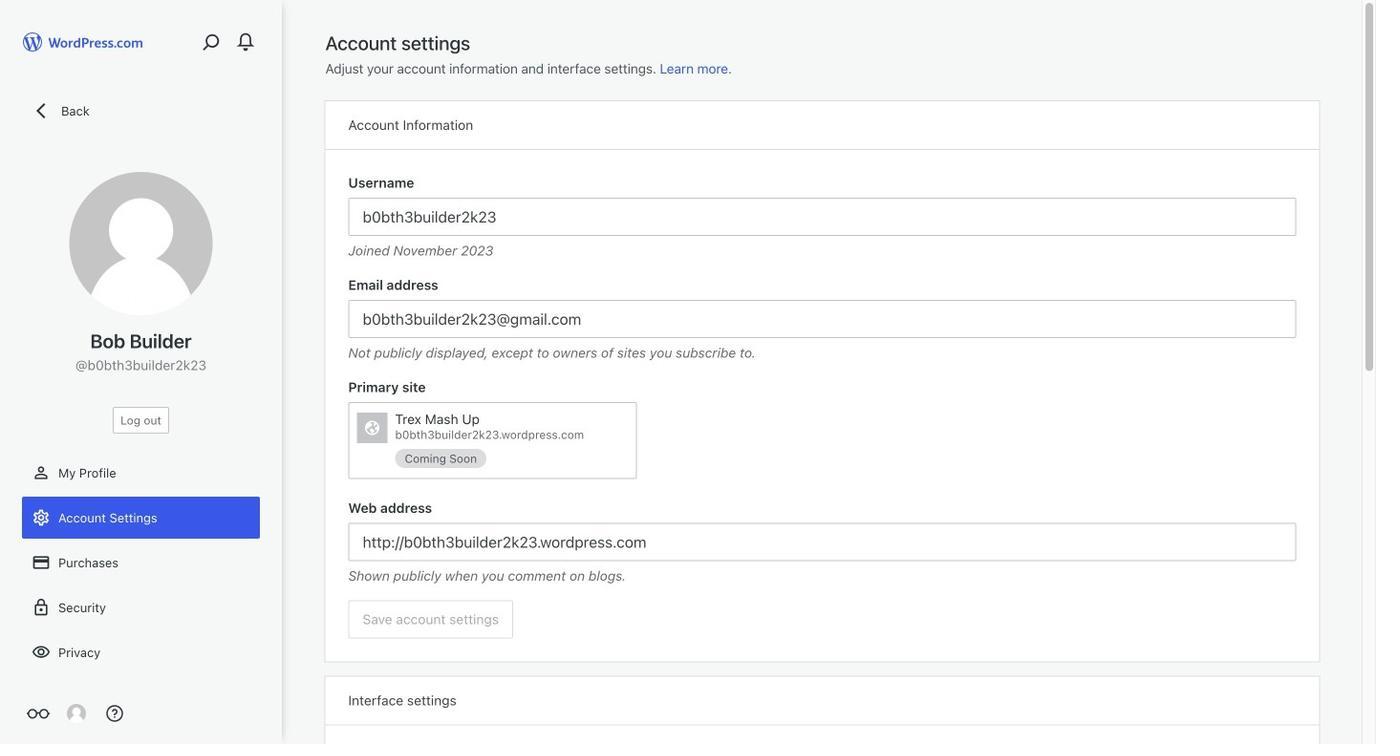 Task type: vqa. For each thing, say whether or not it's contained in the screenshot.
bottommost Bob Builder IMAGE
yes



Task type: locate. For each thing, give the bounding box(es) containing it.
lock image
[[32, 598, 51, 618]]

credit_card image
[[32, 554, 51, 573]]

group
[[348, 173, 1297, 261], [348, 275, 1297, 363], [348, 378, 1297, 479], [348, 499, 1297, 586]]

1 vertical spatial bob builder image
[[67, 705, 86, 724]]

3 group from the top
[[348, 378, 1297, 479]]

None url field
[[348, 523, 1297, 562]]

bob builder image
[[69, 172, 213, 315], [67, 705, 86, 724]]

0 vertical spatial bob builder image
[[69, 172, 213, 315]]

None text field
[[348, 198, 1297, 236], [348, 300, 1297, 338], [348, 198, 1297, 236], [348, 300, 1297, 338]]

4 group from the top
[[348, 499, 1297, 586]]

main content
[[326, 31, 1320, 745]]



Task type: describe. For each thing, give the bounding box(es) containing it.
person image
[[32, 464, 51, 483]]

settings image
[[32, 509, 51, 528]]

reader image
[[27, 703, 50, 726]]

2 group from the top
[[348, 275, 1297, 363]]

1 group from the top
[[348, 173, 1297, 261]]

visibility image
[[32, 643, 51, 662]]



